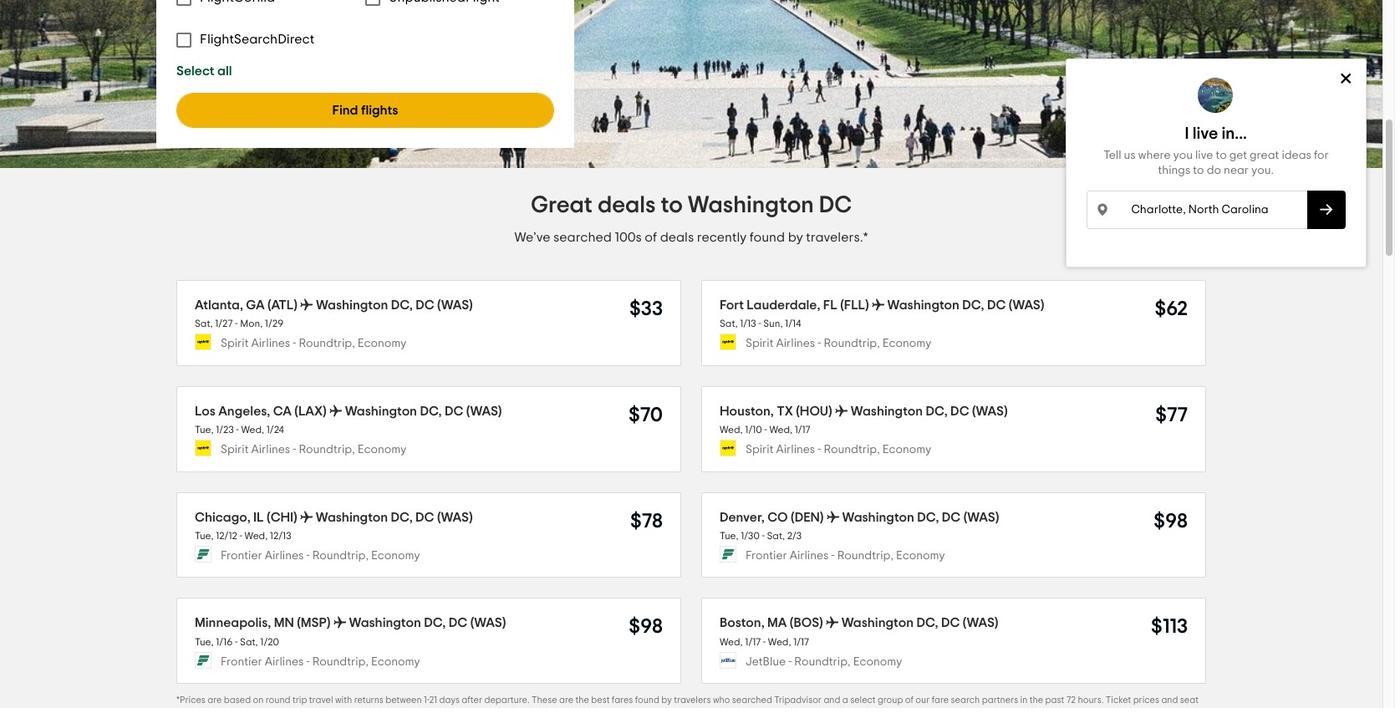 Task type: describe. For each thing, give the bounding box(es) containing it.
(lax)
[[295, 405, 327, 418]]

airlines for (den)
[[790, 550, 829, 562]]

1
[[424, 696, 427, 705]]

1/13
[[740, 319, 757, 329]]

$98 for denver, co (den)
[[1154, 512, 1189, 532]]

wed, 1/17  - wed, 1/17
[[720, 637, 810, 647]]

washington dc, dc (was) for houston, tx (hou)
[[851, 405, 1008, 418]]

ga
[[246, 299, 265, 312]]

best
[[592, 696, 610, 705]]

1 vertical spatial of
[[906, 696, 914, 705]]

$98 for minneapolis, mn (msp)
[[629, 618, 663, 638]]

for
[[1315, 150, 1330, 161]]

sat, left 1/27
[[195, 319, 213, 329]]

you
[[1174, 150, 1193, 161]]

frontier for minneapolis,
[[221, 656, 262, 668]]

(msp)
[[297, 617, 331, 630]]

spirit for $77
[[746, 444, 774, 456]]

1/14
[[785, 319, 802, 329]]

sun,
[[764, 319, 783, 329]]

prices
[[1134, 696, 1160, 705]]

roundtrip, for minneapolis, mn (msp)
[[312, 656, 369, 668]]

dc for fort lauderdale, fl (fll)
[[988, 299, 1006, 312]]

(chi)
[[267, 511, 298, 524]]

1 the from the left
[[576, 696, 590, 705]]

flights
[[361, 104, 398, 117]]

dc for minneapolis, mn (msp)
[[449, 617, 468, 630]]

tue, 12/12  - wed, 12/13
[[195, 531, 291, 541]]

airlines for (hou)
[[777, 444, 816, 456]]

economy for atlanta, ga (atl)
[[358, 338, 407, 350]]

partners
[[983, 696, 1019, 705]]

in
[[1021, 696, 1028, 705]]

ca
[[273, 405, 292, 418]]

minneapolis,
[[195, 617, 271, 630]]

washington dc, dc (was) for denver, co (den)
[[843, 511, 1000, 524]]

spirit for $33
[[221, 338, 249, 350]]

(hou)
[[796, 405, 833, 418]]

washington dc, dc (was) for atlanta, ga (atl)
[[316, 299, 473, 312]]

Search text field
[[1087, 191, 1308, 229]]

0 horizontal spatial found
[[635, 696, 660, 705]]

$62
[[1155, 299, 1189, 320]]

fares
[[612, 696, 633, 705]]

i
[[1186, 125, 1190, 142]]

we've searched 100s of deals recently found by travelers.*
[[515, 231, 868, 244]]

select
[[176, 64, 215, 78]]

washington dc, dc (was) for fort lauderdale, fl (fll)
[[888, 299, 1045, 312]]

flightsearchdirect
[[200, 33, 315, 46]]

minneapolis, mn (msp)
[[195, 617, 331, 630]]

tue, for minneapolis, mn (msp)
[[195, 637, 214, 647]]

in...
[[1223, 125, 1248, 142]]

1 vertical spatial deals
[[660, 231, 694, 244]]

travelers
[[674, 696, 711, 705]]

mon,
[[240, 319, 263, 329]]

washington dc, dc (was) for chicago, il (chi)
[[316, 511, 473, 524]]

spirit airlines - roundtrip, economy for $62
[[746, 338, 932, 350]]

sat, 1/27  - mon, 1/29
[[195, 319, 284, 329]]

economy for chicago, il (chi)
[[371, 550, 420, 562]]

21
[[430, 696, 438, 705]]

select all
[[176, 64, 232, 78]]

dc, for boston, ma (bos)
[[917, 617, 939, 630]]

us
[[1125, 150, 1136, 161]]

1/17 down boston,
[[745, 637, 761, 647]]

recently
[[697, 231, 747, 244]]

1/16
[[216, 637, 233, 647]]

*
[[176, 696, 180, 705]]

dc, for minneapolis, mn (msp)
[[424, 617, 446, 630]]

$77
[[1156, 405, 1189, 426]]

mn
[[274, 617, 294, 630]]

(was) for chicago, il (chi)
[[437, 511, 473, 524]]

12/12
[[216, 531, 237, 541]]

things
[[1159, 165, 1191, 176]]

1 and from the left
[[824, 696, 841, 705]]

great deals to washington dc
[[531, 194, 852, 217]]

boston, ma (bos)
[[720, 617, 824, 630]]

washington for houston, tx (hou)
[[851, 405, 923, 418]]

lauderdale,
[[747, 299, 821, 312]]

washington dc, dc (was) for boston, ma (bos)
[[842, 617, 999, 630]]

atlanta, ga (atl)
[[195, 299, 298, 312]]

wed, left 1/10
[[720, 425, 743, 435]]

jetblue - roundtrip, economy
[[746, 656, 903, 668]]

wed, for $70
[[241, 425, 264, 435]]

tell
[[1104, 150, 1122, 161]]

(was) for atlanta, ga (atl)
[[437, 299, 473, 312]]

past
[[1046, 696, 1065, 705]]

wed, down boston,
[[720, 637, 743, 647]]

tue, for chicago, il (chi)
[[195, 531, 214, 541]]

los angeles, ca (lax)
[[195, 405, 327, 418]]

avatar image image
[[1198, 78, 1233, 113]]

(bos)
[[790, 617, 824, 630]]

dc, for fort lauderdale, fl (fll)
[[963, 299, 985, 312]]

washington dc, dc (was) for minneapolis, mn (msp)
[[349, 617, 506, 630]]

frontier airlines - roundtrip, economy for denver, co (den)
[[746, 550, 946, 562]]

economy for fort lauderdale, fl (fll)
[[883, 338, 932, 350]]

(atl)
[[268, 299, 298, 312]]

washington for minneapolis, mn (msp)
[[349, 617, 421, 630]]

$113
[[1152, 618, 1189, 638]]

you.
[[1252, 165, 1275, 176]]

prices
[[180, 696, 206, 705]]

we've
[[515, 231, 551, 244]]

jetblue
[[746, 656, 786, 668]]

travelers.*
[[807, 231, 868, 244]]

sat, down fort
[[720, 319, 738, 329]]

chicago,
[[195, 511, 251, 524]]

between
[[386, 696, 422, 705]]

dc for chicago, il (chi)
[[416, 511, 434, 524]]

tue, 1/23  - wed, 1/24
[[195, 425, 284, 435]]

denver, co (den)
[[720, 511, 824, 524]]

2 horizontal spatial to
[[1216, 150, 1228, 161]]

returns
[[354, 696, 384, 705]]

1/29
[[265, 319, 284, 329]]

0 vertical spatial deals
[[598, 194, 656, 217]]

ticket
[[1106, 696, 1132, 705]]

1 vertical spatial searched
[[733, 696, 773, 705]]

airlines for (chi)
[[265, 550, 304, 562]]

$78
[[631, 512, 663, 532]]

dc for houston, tx (hou)
[[951, 405, 970, 418]]

find flights
[[333, 104, 398, 117]]

airlines for fl
[[777, 338, 816, 350]]

roundtrip, for houston, tx (hou)
[[824, 444, 881, 456]]

1 vertical spatial to
[[1194, 165, 1205, 176]]

tx
[[777, 405, 794, 418]]

washington for fort lauderdale, fl (fll)
[[888, 299, 960, 312]]

airlines for (atl)
[[251, 338, 290, 350]]

1/10
[[745, 425, 762, 435]]

dc, for chicago, il (chi)
[[391, 511, 413, 524]]

tripadvisor
[[775, 696, 822, 705]]

great
[[531, 194, 593, 217]]

find
[[333, 104, 358, 117]]

(den)
[[791, 511, 824, 524]]

denver,
[[720, 511, 765, 524]]

0 vertical spatial searched
[[554, 231, 612, 244]]

spirit airlines - roundtrip, economy for $77
[[746, 444, 932, 456]]

(was) for fort lauderdale, fl (fll)
[[1009, 299, 1045, 312]]

fort
[[720, 299, 744, 312]]



Task type: vqa. For each thing, say whether or not it's contained in the screenshot.
(CHI)
yes



Task type: locate. For each thing, give the bounding box(es) containing it.
select
[[851, 696, 876, 705]]

airlines down 1/24
[[251, 444, 290, 456]]

are right prices at bottom left
[[208, 696, 222, 705]]

washington up recently
[[688, 194, 814, 217]]

departure.
[[485, 696, 530, 705]]

2/3
[[788, 531, 802, 541]]

spirit down sat, 1/27  - mon, 1/29
[[221, 338, 249, 350]]

airlines down 12/13
[[265, 550, 304, 562]]

fort lauderdale, fl (fll)
[[720, 299, 869, 312]]

frontier down tue, 1/30  - sat, 2/3
[[746, 550, 788, 562]]

round
[[266, 696, 291, 705]]

i live in... tell us where you live to get great ideas for things to do near you.
[[1104, 125, 1330, 176]]

economy for denver, co (den)
[[897, 550, 946, 562]]

travel
[[309, 696, 333, 705]]

with
[[335, 696, 352, 705]]

spirit airlines - roundtrip, economy down (hou)
[[746, 444, 932, 456]]

on
[[253, 696, 264, 705]]

1/24
[[267, 425, 284, 435]]

economy for los angeles, ca (lax)
[[358, 444, 407, 456]]

airlines for ca
[[251, 444, 290, 456]]

0 vertical spatial $98
[[1154, 512, 1189, 532]]

airlines down 1/20
[[265, 656, 304, 668]]

0 horizontal spatial $98
[[629, 618, 663, 638]]

get
[[1230, 150, 1248, 161]]

washington right (atl)
[[316, 299, 388, 312]]

1 horizontal spatial found
[[750, 231, 785, 244]]

0 vertical spatial to
[[1216, 150, 1228, 161]]

frontier for denver,
[[746, 550, 788, 562]]

chicago, il (chi)
[[195, 511, 298, 524]]

2 the from the left
[[1030, 696, 1044, 705]]

wed, down ma
[[769, 637, 792, 647]]

(was) for houston, tx (hou)
[[973, 405, 1008, 418]]

to up do
[[1216, 150, 1228, 161]]

deals down great deals to washington dc
[[660, 231, 694, 244]]

0 horizontal spatial the
[[576, 696, 590, 705]]

washington right (lax)
[[345, 405, 417, 418]]

tue, left 12/12
[[195, 531, 214, 541]]

washington right (msp)
[[349, 617, 421, 630]]

roundtrip, for chicago, il (chi)
[[312, 550, 369, 562]]

airlines for (msp)
[[265, 656, 304, 668]]

spirit airlines - roundtrip, economy down 1/29
[[221, 338, 407, 350]]

0 vertical spatial by
[[788, 231, 804, 244]]

economy
[[358, 338, 407, 350], [883, 338, 932, 350], [358, 444, 407, 456], [883, 444, 932, 456], [371, 550, 420, 562], [897, 550, 946, 562], [371, 656, 420, 668], [854, 656, 903, 668]]

dc for atlanta, ga (atl)
[[416, 299, 435, 312]]

the right in
[[1030, 696, 1044, 705]]

all
[[217, 64, 232, 78]]

washington
[[688, 194, 814, 217], [316, 299, 388, 312], [888, 299, 960, 312], [345, 405, 417, 418], [851, 405, 923, 418], [316, 511, 388, 524], [843, 511, 915, 524], [349, 617, 421, 630], [842, 617, 914, 630]]

1 vertical spatial $98
[[629, 618, 663, 638]]

to left do
[[1194, 165, 1205, 176]]

roundtrip, for los angeles, ca (lax)
[[299, 444, 355, 456]]

1/20
[[260, 637, 279, 647]]

(fll)
[[841, 299, 869, 312]]

washington dc, dc (was)
[[316, 299, 473, 312], [888, 299, 1045, 312], [345, 405, 502, 418], [851, 405, 1008, 418], [316, 511, 473, 524], [843, 511, 1000, 524], [349, 617, 506, 630], [842, 617, 999, 630]]

the
[[576, 696, 590, 705], [1030, 696, 1044, 705]]

0 horizontal spatial and
[[824, 696, 841, 705]]

1 horizontal spatial searched
[[733, 696, 773, 705]]

frontier airlines - roundtrip, economy down 12/13
[[221, 550, 420, 562]]

washington right (chi)
[[316, 511, 388, 524]]

do
[[1208, 165, 1222, 176]]

where
[[1139, 150, 1171, 161]]

tue,
[[195, 425, 214, 435], [195, 531, 214, 541], [720, 531, 739, 541], [195, 637, 214, 647]]

wed, down the tx on the right of the page
[[770, 425, 793, 435]]

dc, for atlanta, ga (atl)
[[391, 299, 413, 312]]

dc, for denver, co (den)
[[918, 511, 940, 524]]

airlines down wed, 1/10  - wed, 1/17
[[777, 444, 816, 456]]

100s
[[615, 231, 642, 244]]

of left our
[[906, 696, 914, 705]]

houston, tx (hou)
[[720, 405, 833, 418]]

these
[[532, 696, 557, 705]]

1 horizontal spatial and
[[1162, 696, 1179, 705]]

dc, for houston, tx (hou)
[[926, 405, 948, 418]]

tue, left 1/30
[[720, 531, 739, 541]]

tue, for denver, co (den)
[[720, 531, 739, 541]]

search
[[951, 696, 981, 705]]

and inside hours. ticket prices and seat
[[1162, 696, 1179, 705]]

frontier airlines - roundtrip, economy for minneapolis, mn (msp)
[[221, 656, 420, 668]]

ma
[[768, 617, 787, 630]]

washington for los angeles, ca (lax)
[[345, 405, 417, 418]]

wed, down los angeles, ca (lax)
[[241, 425, 264, 435]]

economy for minneapolis, mn (msp)
[[371, 656, 420, 668]]

live right i
[[1194, 125, 1219, 142]]

1 vertical spatial live
[[1196, 150, 1214, 161]]

los
[[195, 405, 216, 418]]

found right fares
[[635, 696, 660, 705]]

sat, left 1/20
[[240, 637, 258, 647]]

spirit for $70
[[221, 444, 249, 456]]

and left the a
[[824, 696, 841, 705]]

dc for los angeles, ca (lax)
[[445, 405, 464, 418]]

1 horizontal spatial are
[[560, 696, 574, 705]]

dc, for los angeles, ca (lax)
[[420, 405, 442, 418]]

1 vertical spatial found
[[635, 696, 660, 705]]

airlines down 1/14
[[777, 338, 816, 350]]

seat
[[1181, 696, 1199, 705]]

0 horizontal spatial of
[[645, 231, 658, 244]]

washington for denver, co (den)
[[843, 511, 915, 524]]

frontier for chicago,
[[221, 550, 262, 562]]

airlines
[[251, 338, 290, 350], [777, 338, 816, 350], [251, 444, 290, 456], [777, 444, 816, 456], [265, 550, 304, 562], [790, 550, 829, 562], [265, 656, 304, 668]]

spirit down sat, 1/13  - sun, 1/14
[[746, 338, 774, 350]]

the left best
[[576, 696, 590, 705]]

0 horizontal spatial to
[[661, 194, 683, 217]]

spirit down wed, 1/10  - wed, 1/17
[[746, 444, 774, 456]]

0 horizontal spatial are
[[208, 696, 222, 705]]

tue, for los angeles, ca (lax)
[[195, 425, 214, 435]]

co
[[768, 511, 788, 524]]

frontier down tue, 1/16  - sat, 1/20
[[221, 656, 262, 668]]

searched down great
[[554, 231, 612, 244]]

1 are from the left
[[208, 696, 222, 705]]

and
[[824, 696, 841, 705], [1162, 696, 1179, 705]]

1 horizontal spatial $98
[[1154, 512, 1189, 532]]

washington dc, dc (was) for los angeles, ca (lax)
[[345, 405, 502, 418]]

1/23
[[216, 425, 234, 435]]

roundtrip, for fort lauderdale, fl (fll)
[[824, 338, 881, 350]]

days
[[440, 696, 460, 705]]

washington for chicago, il (chi)
[[316, 511, 388, 524]]

by left travelers.*
[[788, 231, 804, 244]]

of right 100s on the left of the page
[[645, 231, 658, 244]]

found right recently
[[750, 231, 785, 244]]

spirit for $62
[[746, 338, 774, 350]]

airlines down 1/29
[[251, 338, 290, 350]]

washington for boston, ma (bos)
[[842, 617, 914, 630]]

based
[[224, 696, 251, 705]]

hours.
[[1079, 696, 1104, 705]]

washington up 'jetblue - roundtrip, economy'
[[842, 617, 914, 630]]

wed, for $113
[[769, 637, 792, 647]]

0 horizontal spatial deals
[[598, 194, 656, 217]]

1 horizontal spatial by
[[788, 231, 804, 244]]

washington right the (fll)
[[888, 299, 960, 312]]

washington right (hou)
[[851, 405, 923, 418]]

great
[[1250, 150, 1280, 161]]

* prices are based on round trip travel with returns between 1 - 21 days after departure. these are the best fares found by travelers who searched tripadvisor and a select group of our fare search partners in the past 72
[[176, 696, 1077, 705]]

sat, left the 2/3
[[767, 531, 785, 541]]

72
[[1067, 696, 1077, 705]]

frontier airlines - roundtrip, economy down (den)
[[746, 550, 946, 562]]

to
[[1216, 150, 1228, 161], [1194, 165, 1205, 176], [661, 194, 683, 217]]

washington for atlanta, ga (atl)
[[316, 299, 388, 312]]

live up do
[[1196, 150, 1214, 161]]

wed, for $77
[[770, 425, 793, 435]]

tue, 1/30  - sat, 2/3
[[720, 531, 802, 541]]

airlines down the 2/3
[[790, 550, 829, 562]]

who
[[713, 696, 731, 705]]

roundtrip, for atlanta, ga (atl)
[[299, 338, 355, 350]]

and left seat
[[1162, 696, 1179, 705]]

1 horizontal spatial of
[[906, 696, 914, 705]]

are right these
[[560, 696, 574, 705]]

(was) for minneapolis, mn (msp)
[[471, 617, 506, 630]]

2 and from the left
[[1162, 696, 1179, 705]]

searched right who at the bottom right of the page
[[733, 696, 773, 705]]

by
[[788, 231, 804, 244], [662, 696, 672, 705]]

after
[[462, 696, 483, 705]]

wed, down the il
[[245, 531, 268, 541]]

a
[[843, 696, 849, 705]]

fare
[[932, 696, 949, 705]]

2 are from the left
[[560, 696, 574, 705]]

wed, 1/10  - wed, 1/17
[[720, 425, 811, 435]]

spirit airlines - roundtrip, economy down fl at the right of page
[[746, 338, 932, 350]]

live
[[1194, 125, 1219, 142], [1196, 150, 1214, 161]]

roundtrip, for denver, co (den)
[[838, 550, 894, 562]]

1 horizontal spatial the
[[1030, 696, 1044, 705]]

tue, 1/16  - sat, 1/20
[[195, 637, 279, 647]]

are
[[208, 696, 222, 705], [560, 696, 574, 705]]

1 horizontal spatial to
[[1194, 165, 1205, 176]]

tue, left 1/16
[[195, 637, 214, 647]]

$33
[[630, 299, 663, 320]]

1/17 down (hou)
[[795, 425, 811, 435]]

economy for houston, tx (hou)
[[883, 444, 932, 456]]

1 horizontal spatial deals
[[660, 231, 694, 244]]

1/17 for $113
[[794, 637, 810, 647]]

spirit down tue, 1/23  - wed, 1/24
[[221, 444, 249, 456]]

dc for denver, co (den)
[[942, 511, 961, 524]]

dc,
[[391, 299, 413, 312], [963, 299, 985, 312], [420, 405, 442, 418], [926, 405, 948, 418], [391, 511, 413, 524], [918, 511, 940, 524], [424, 617, 446, 630], [917, 617, 939, 630]]

trip
[[293, 696, 307, 705]]

spirit airlines - roundtrip, economy down (lax)
[[221, 444, 407, 456]]

(was) for denver, co (den)
[[964, 511, 1000, 524]]

(was) for boston, ma (bos)
[[963, 617, 999, 630]]

1 vertical spatial by
[[662, 696, 672, 705]]

frontier airlines - roundtrip, economy for chicago, il (chi)
[[221, 550, 420, 562]]

group
[[878, 696, 904, 705]]

0 vertical spatial of
[[645, 231, 658, 244]]

searched
[[554, 231, 612, 244], [733, 696, 773, 705]]

our
[[916, 696, 930, 705]]

by left travelers
[[662, 696, 672, 705]]

0 horizontal spatial searched
[[554, 231, 612, 244]]

1/17 down (bos)
[[794, 637, 810, 647]]

spirit airlines - roundtrip, economy for $70
[[221, 444, 407, 456]]

angeles,
[[218, 405, 270, 418]]

spirit airlines - roundtrip, economy for $33
[[221, 338, 407, 350]]

0 vertical spatial found
[[750, 231, 785, 244]]

to up "we've searched 100s of deals recently found by travelers.*"
[[661, 194, 683, 217]]

0 vertical spatial live
[[1194, 125, 1219, 142]]

0 horizontal spatial by
[[662, 696, 672, 705]]

hours. ticket prices and seat
[[176, 696, 1199, 708]]

wed, for $78
[[245, 531, 268, 541]]

(was) for los angeles, ca (lax)
[[467, 405, 502, 418]]

roundtrip,
[[299, 338, 355, 350], [824, 338, 881, 350], [299, 444, 355, 456], [824, 444, 881, 456], [312, 550, 369, 562], [838, 550, 894, 562], [312, 656, 369, 668], [795, 656, 851, 668]]

frontier airlines - roundtrip, economy up the "travel"
[[221, 656, 420, 668]]

wed,
[[241, 425, 264, 435], [720, 425, 743, 435], [770, 425, 793, 435], [245, 531, 268, 541], [720, 637, 743, 647], [769, 637, 792, 647]]

deals up 100s on the left of the page
[[598, 194, 656, 217]]

washington right (den)
[[843, 511, 915, 524]]

find flights button
[[176, 93, 555, 128]]

2 vertical spatial to
[[661, 194, 683, 217]]

1/17 for $77
[[795, 425, 811, 435]]

tue, down los
[[195, 425, 214, 435]]

frontier down tue, 12/12  - wed, 12/13
[[221, 550, 262, 562]]

il
[[254, 511, 264, 524]]

dc for boston, ma (bos)
[[942, 617, 961, 630]]



